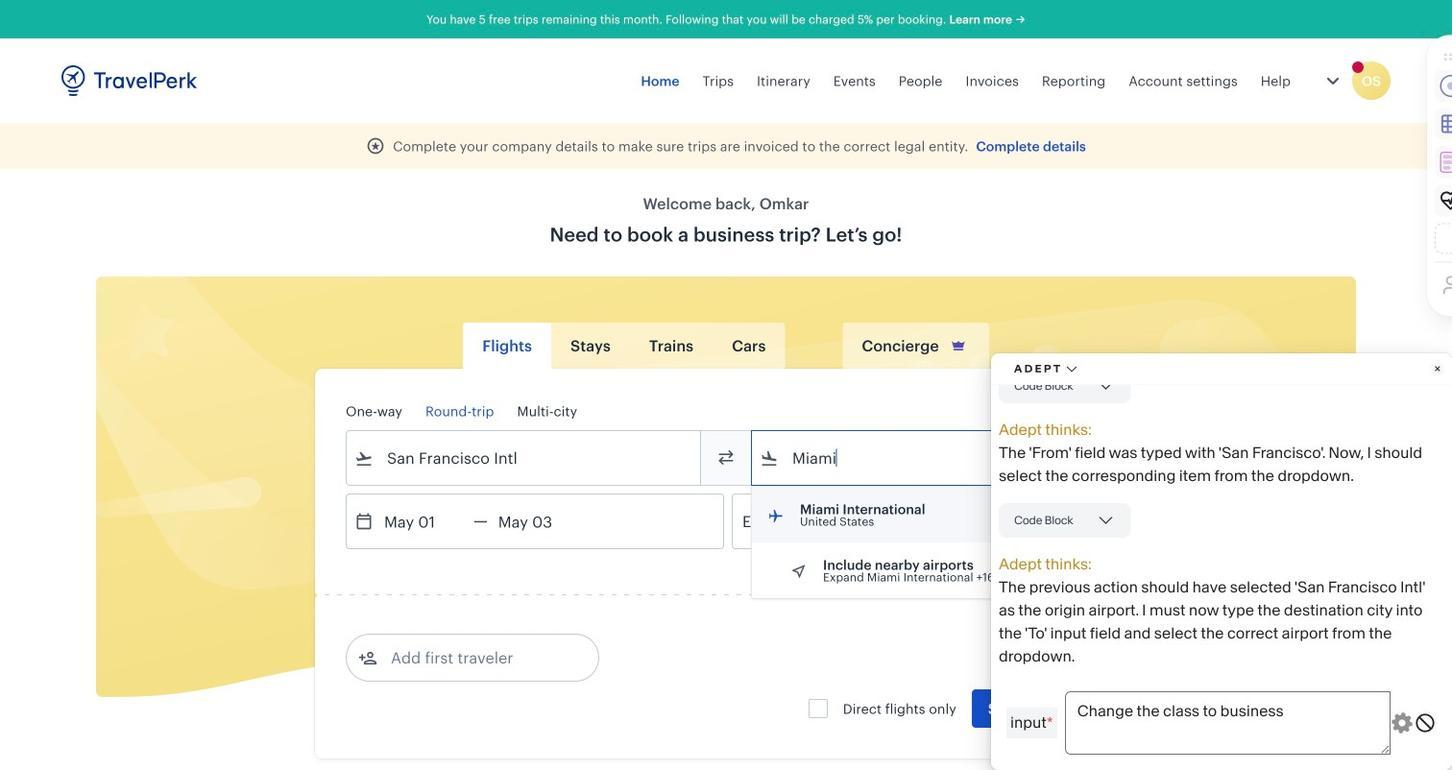 Task type: locate. For each thing, give the bounding box(es) containing it.
From search field
[[374, 443, 675, 474]]

Depart text field
[[374, 495, 474, 548]]



Task type: describe. For each thing, give the bounding box(es) containing it.
Return text field
[[488, 495, 588, 548]]

Add first traveler search field
[[377, 643, 577, 673]]

To search field
[[779, 443, 1081, 474]]



